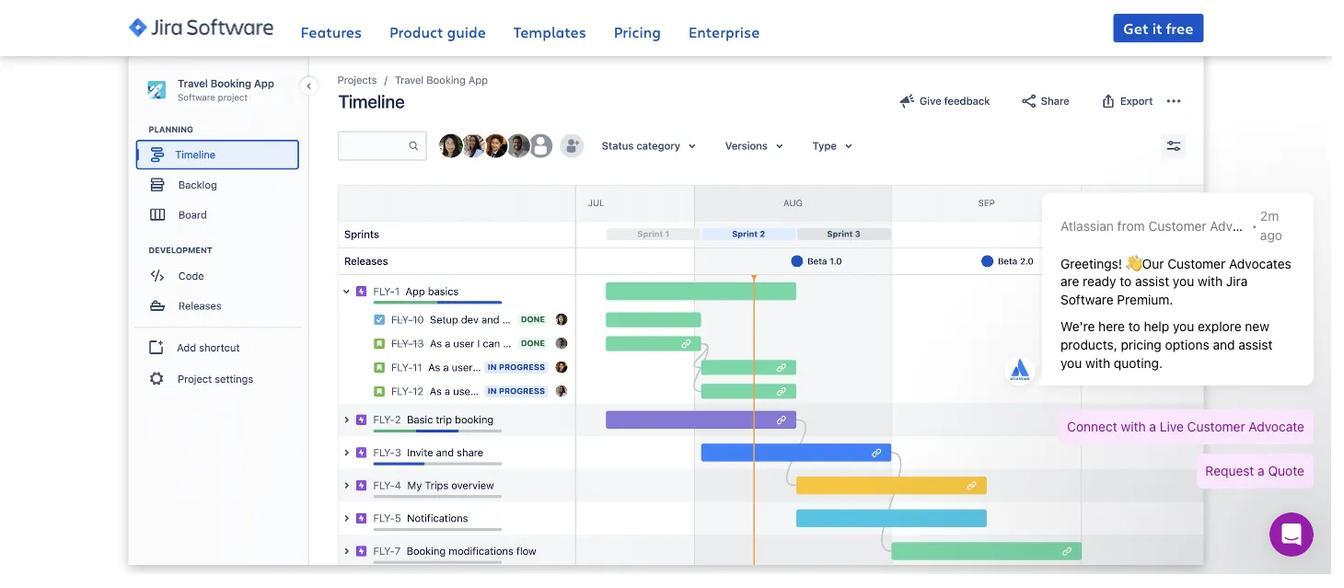 Task type: locate. For each thing, give the bounding box(es) containing it.
dialog
[[992, 172, 1323, 507], [1270, 513, 1314, 557]]

get
[[1124, 18, 1149, 38]]

free
[[1166, 18, 1194, 38]]

product guide link
[[390, 0, 486, 56]]

get it free link
[[1114, 14, 1204, 42]]

1 vertical spatial dialog
[[1270, 513, 1314, 557]]

enterprise
[[689, 22, 760, 41]]

it
[[1152, 18, 1163, 38]]

enterprise link
[[689, 0, 760, 56]]

get it free
[[1124, 18, 1194, 38]]

features
[[301, 22, 362, 41]]

pricing link
[[614, 0, 661, 56]]



Task type: vqa. For each thing, say whether or not it's contained in the screenshot.
drink on the left bottom
no



Task type: describe. For each thing, give the bounding box(es) containing it.
templates
[[514, 22, 586, 41]]

0 vertical spatial dialog
[[992, 172, 1323, 507]]

features link
[[301, 0, 362, 56]]

templates link
[[514, 0, 586, 56]]

product
[[390, 22, 443, 41]]

pricing
[[614, 22, 661, 41]]

product guide
[[390, 22, 486, 41]]

guide
[[447, 22, 486, 41]]

timeline view hierarchy screenshot. image
[[128, 12, 1204, 566]]



